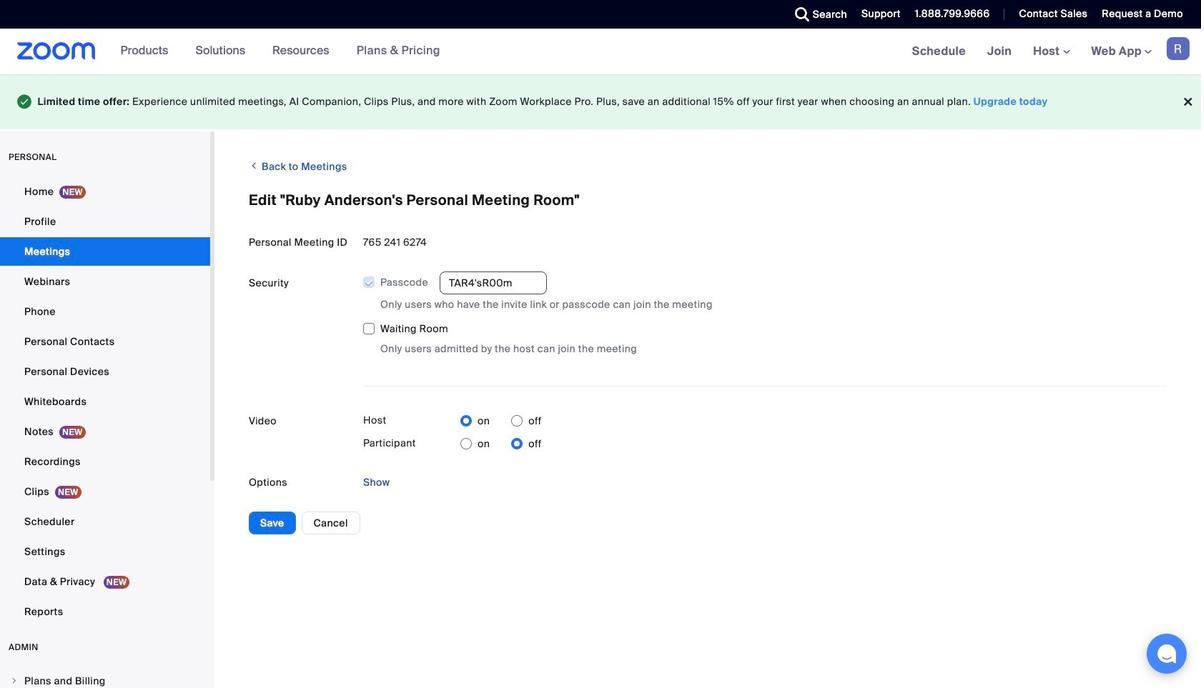 Task type: describe. For each thing, give the bounding box(es) containing it.
meetings navigation
[[902, 29, 1202, 75]]

1 option group from the top
[[461, 410, 542, 433]]

product information navigation
[[96, 29, 451, 74]]

open chat image
[[1157, 645, 1178, 665]]



Task type: locate. For each thing, give the bounding box(es) containing it.
zoom logo image
[[17, 42, 96, 60]]

right image
[[10, 677, 19, 686]]

2 option group from the top
[[461, 433, 542, 456]]

type image
[[17, 92, 32, 112]]

profile picture image
[[1168, 37, 1190, 60]]

footer
[[0, 74, 1202, 129]]

group
[[363, 272, 1168, 357]]

left image
[[249, 159, 259, 173]]

None text field
[[440, 272, 547, 295]]

menu item
[[0, 668, 210, 689]]

personal menu menu
[[0, 177, 210, 628]]

option group
[[461, 410, 542, 433], [461, 433, 542, 456]]

banner
[[0, 29, 1202, 75]]



Task type: vqa. For each thing, say whether or not it's contained in the screenshot.
tab
no



